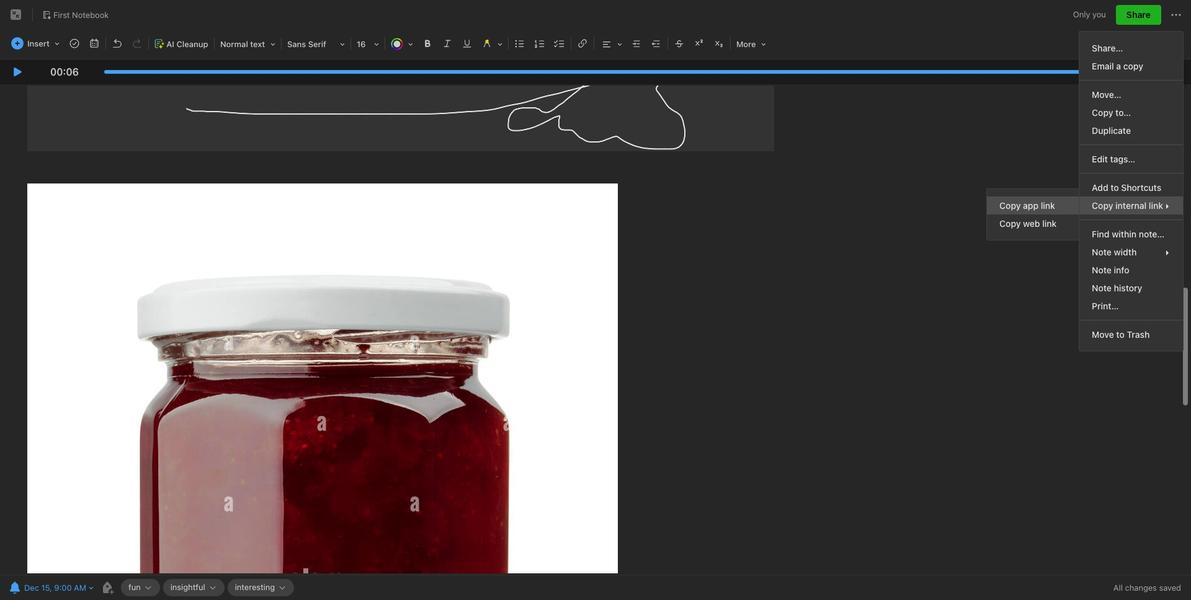 Task type: describe. For each thing, give the bounding box(es) containing it.
indent image
[[628, 35, 646, 52]]

interesting Tag actions field
[[275, 584, 287, 593]]

first notebook
[[53, 10, 109, 20]]

to…
[[1116, 107, 1132, 118]]

dropdown list menu containing share…
[[1080, 39, 1184, 344]]

copy to… link
[[1080, 104, 1184, 122]]

edit
[[1093, 154, 1109, 165]]

duplicate link
[[1080, 122, 1184, 140]]

move to trash link
[[1080, 326, 1184, 344]]

note for note info
[[1093, 265, 1112, 276]]

link for copy web link
[[1043, 219, 1057, 229]]

cleanup
[[177, 39, 208, 49]]

note width
[[1093, 247, 1138, 258]]

web
[[1024, 219, 1041, 229]]

all changes saved
[[1114, 584, 1182, 593]]

italic image
[[439, 35, 456, 52]]

share button
[[1117, 5, 1162, 25]]

only you
[[1074, 9, 1107, 19]]

undo image
[[109, 35, 126, 52]]

copy internal link menu item
[[1080, 197, 1184, 215]]

copy for copy app link
[[1000, 201, 1022, 211]]

note history link
[[1080, 279, 1184, 297]]

email a copy
[[1093, 61, 1144, 71]]

move… link
[[1080, 86, 1184, 104]]

history
[[1115, 283, 1143, 294]]

am
[[74, 584, 86, 593]]

sans
[[287, 39, 306, 49]]

strikethrough image
[[671, 35, 688, 52]]

share…
[[1093, 43, 1124, 53]]

insert
[[27, 38, 50, 48]]

copy for copy to…
[[1093, 107, 1114, 118]]

share
[[1127, 9, 1152, 20]]

duplicate
[[1093, 125, 1132, 136]]

first notebook button
[[38, 6, 113, 24]]

00:06
[[50, 66, 79, 78]]

move to trash
[[1093, 330, 1151, 340]]

insightful Tag actions field
[[205, 584, 217, 593]]

16
[[357, 39, 366, 49]]

copy web link
[[1000, 219, 1057, 229]]

Note width field
[[1080, 243, 1184, 261]]

subscript image
[[711, 35, 728, 52]]

fun Tag actions field
[[141, 584, 153, 593]]

15,
[[41, 584, 52, 593]]

copy for copy internal link
[[1093, 201, 1114, 211]]

Copy internal link field
[[1080, 197, 1184, 215]]

Font color field
[[387, 35, 418, 53]]

find within note…
[[1093, 229, 1165, 240]]

note info
[[1093, 265, 1130, 276]]

link for copy app link
[[1042, 201, 1056, 211]]

copy internal link
[[1093, 201, 1164, 211]]

trash
[[1128, 330, 1151, 340]]

copy app link
[[1000, 201, 1056, 211]]

copy internal link link
[[1080, 197, 1184, 215]]

note for note history
[[1093, 283, 1112, 294]]

underline image
[[459, 35, 476, 52]]

bold image
[[419, 35, 436, 52]]

calendar event image
[[86, 35, 103, 52]]

copy
[[1124, 61, 1144, 71]]

Heading level field
[[216, 35, 280, 53]]

you
[[1093, 9, 1107, 19]]

ai cleanup button
[[150, 35, 213, 53]]

to for add
[[1111, 183, 1120, 193]]

copy to…
[[1093, 107, 1132, 118]]

email a copy link
[[1080, 57, 1184, 75]]

ai cleanup
[[167, 39, 208, 49]]

saved
[[1160, 584, 1182, 593]]

numbered list image
[[531, 35, 549, 52]]

move…
[[1093, 89, 1122, 100]]

note width link
[[1080, 243, 1184, 261]]



Task type: vqa. For each thing, say whether or not it's contained in the screenshot.
Edit tags… LINK
yes



Task type: locate. For each thing, give the bounding box(es) containing it.
task image
[[66, 35, 83, 52]]

link right web in the top of the page
[[1043, 219, 1057, 229]]

email
[[1093, 61, 1115, 71]]

fun button
[[121, 580, 160, 597]]

notebook
[[72, 10, 109, 20]]

note up print…
[[1093, 283, 1112, 294]]

ai
[[167, 39, 174, 49]]

copy app link menu item
[[988, 197, 1080, 215]]

add to shortcuts link
[[1080, 179, 1184, 197]]

checklist image
[[551, 35, 569, 52]]

More field
[[733, 35, 771, 53]]

note inside "link"
[[1093, 247, 1112, 258]]

more actions image
[[1170, 7, 1184, 22]]

to for move
[[1117, 330, 1125, 340]]

copy inside field
[[1093, 201, 1114, 211]]

note history
[[1093, 283, 1143, 294]]

copy web link link
[[988, 215, 1080, 233]]

note…
[[1140, 229, 1165, 240]]

outdent image
[[648, 35, 665, 52]]

link
[[1042, 201, 1056, 211], [1150, 201, 1164, 211], [1043, 219, 1057, 229]]

more
[[737, 39, 757, 49]]

print…
[[1093, 301, 1120, 312]]

a
[[1117, 61, 1122, 71]]

only
[[1074, 9, 1091, 19]]

shortcuts
[[1122, 183, 1162, 193]]

info
[[1115, 265, 1130, 276]]

first
[[53, 10, 70, 20]]

note info link
[[1080, 261, 1184, 279]]

link inside copy web link link
[[1043, 219, 1057, 229]]

edit tags…
[[1093, 154, 1136, 165]]

serif
[[308, 39, 326, 49]]

width
[[1115, 247, 1138, 258]]

dropdown list menu
[[1080, 39, 1184, 344], [988, 197, 1080, 233]]

note down the find
[[1093, 247, 1112, 258]]

Highlight field
[[477, 35, 507, 53]]

app
[[1024, 201, 1039, 211]]

normal text
[[220, 39, 265, 49]]

Font family field
[[283, 35, 349, 53]]

9:00
[[54, 584, 72, 593]]

copy for copy web link
[[1000, 219, 1022, 229]]

note window element
[[0, 0, 1192, 601]]

tags…
[[1111, 154, 1136, 165]]

2 vertical spatial note
[[1093, 283, 1112, 294]]

Note Editor text field
[[0, 84, 1192, 575]]

sans serif
[[287, 39, 326, 49]]

note
[[1093, 247, 1112, 258], [1093, 265, 1112, 276], [1093, 283, 1112, 294]]

1 horizontal spatial dropdown list menu
[[1080, 39, 1184, 344]]

interesting button
[[228, 580, 294, 597]]

insightful
[[171, 583, 205, 593]]

copy
[[1093, 107, 1114, 118], [1000, 201, 1022, 211], [1093, 201, 1114, 211], [1000, 219, 1022, 229]]

3 note from the top
[[1093, 283, 1112, 294]]

find
[[1093, 229, 1110, 240]]

1 vertical spatial note
[[1093, 265, 1112, 276]]

dec
[[24, 584, 39, 593]]

link for copy internal link
[[1150, 201, 1164, 211]]

copy app link link
[[988, 197, 1080, 215]]

insert link image
[[574, 35, 592, 52]]

add tag image
[[100, 581, 115, 596]]

print… link
[[1080, 297, 1184, 315]]

1 vertical spatial to
[[1117, 330, 1125, 340]]

bulleted list image
[[512, 35, 529, 52]]

interesting
[[235, 583, 275, 593]]

link right the app
[[1042, 201, 1056, 211]]

add
[[1093, 183, 1109, 193]]

Edit reminder field
[[6, 580, 95, 597]]

insightful button
[[163, 580, 225, 597]]

0 vertical spatial to
[[1111, 183, 1120, 193]]

text
[[250, 39, 265, 49]]

dec 15, 9:00 am button
[[6, 580, 88, 597]]

copy left the app
[[1000, 201, 1022, 211]]

move
[[1093, 330, 1115, 340]]

2 note from the top
[[1093, 265, 1112, 276]]

add to shortcuts
[[1093, 183, 1162, 193]]

More actions field
[[1170, 5, 1184, 25]]

collapse note image
[[9, 7, 24, 22]]

within
[[1113, 229, 1137, 240]]

note left info
[[1093, 265, 1112, 276]]

Alignment field
[[596, 35, 627, 53]]

normal
[[220, 39, 248, 49]]

copy left web in the top of the page
[[1000, 219, 1022, 229]]

Font size field
[[353, 35, 384, 53]]

internal
[[1116, 201, 1147, 211]]

changes
[[1126, 584, 1158, 593]]

0 vertical spatial note
[[1093, 247, 1112, 258]]

1 note from the top
[[1093, 247, 1112, 258]]

dec 15, 9:00 am
[[24, 584, 86, 593]]

0 horizontal spatial dropdown list menu
[[988, 197, 1080, 233]]

edit tags… link
[[1080, 150, 1184, 168]]

Insert field
[[8, 35, 64, 52]]

fun
[[129, 583, 141, 593]]

copy down move…
[[1093, 107, 1114, 118]]

dropdown list menu containing copy app link
[[988, 197, 1080, 233]]

copy down add
[[1093, 201, 1114, 211]]

link down shortcuts
[[1150, 201, 1164, 211]]

superscript image
[[691, 35, 708, 52]]

share… link
[[1080, 39, 1184, 57]]

link inside copy app link link
[[1042, 201, 1056, 211]]

to right add
[[1111, 183, 1120, 193]]

find within note… link
[[1080, 225, 1184, 243]]

all
[[1114, 584, 1124, 593]]

link inside copy internal link link
[[1150, 201, 1164, 211]]

to
[[1111, 183, 1120, 193], [1117, 330, 1125, 340]]

to right move
[[1117, 330, 1125, 340]]

note for note width
[[1093, 247, 1112, 258]]



